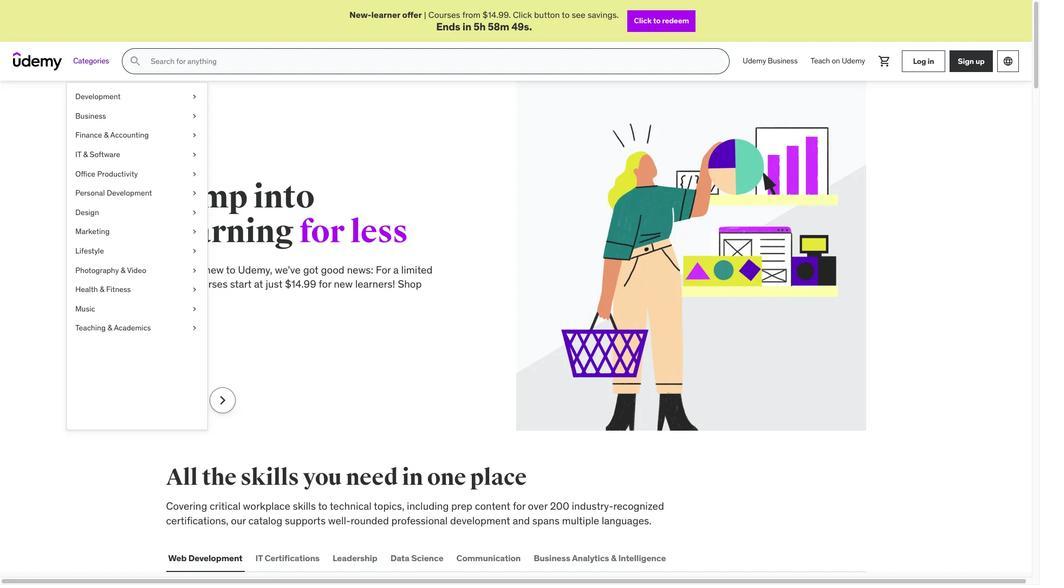 Task type: describe. For each thing, give the bounding box(es) containing it.
development for web
[[189, 553, 243, 564]]

teach
[[811, 56, 831, 66]]

xsmall image for finance & accounting
[[190, 130, 199, 141]]

see
[[572, 9, 586, 20]]

teach on udemy link
[[805, 48, 872, 74]]

shopping cart with 0 items image
[[879, 55, 892, 68]]

in inside the new-learner offer | courses from $14.99. click button to see savings. ends in 5h 58m 49s .
[[463, 20, 472, 33]]

the
[[202, 464, 237, 492]]

new-
[[350, 9, 372, 20]]

for inside covering critical workplace skills to technical topics, including prep content for over 200 industry-recognized certifications, our catalog supports well-rounded professional development and spans multiple languages.
[[513, 500, 526, 513]]

over
[[528, 500, 548, 513]]

it & software
[[75, 150, 120, 159]]

xsmall image for design
[[190, 208, 199, 218]]

$14.99
[[285, 278, 316, 291]]

it & software link
[[67, 145, 208, 165]]

offer
[[403, 9, 422, 20]]

intelligence
[[619, 553, 667, 564]]

office productivity
[[75, 169, 138, 179]]

shop
[[398, 278, 422, 291]]

photography
[[75, 265, 119, 275]]

news:
[[347, 263, 374, 276]]

accounting
[[110, 130, 149, 140]]

design link
[[67, 203, 208, 222]]

music
[[75, 304, 95, 314]]

academics
[[114, 323, 151, 333]]

xsmall image for business
[[190, 111, 199, 122]]

web development
[[168, 553, 243, 564]]

business analytics & intelligence
[[534, 553, 667, 564]]

good
[[321, 263, 345, 276]]

personal development
[[75, 188, 152, 198]]

science
[[412, 553, 444, 564]]

Search for anything text field
[[149, 52, 717, 71]]

data science button
[[389, 546, 446, 572]]

2 vertical spatial in
[[402, 464, 423, 492]]

it certifications
[[256, 553, 320, 564]]

redeem
[[663, 16, 690, 26]]

workplace
[[243, 500, 291, 513]]

finance
[[75, 130, 102, 140]]

for inside if you're new to udemy, we've got good news: for a limited time, courses start at just $14.99 for new learners! shop now.
[[319, 278, 332, 291]]

button
[[535, 9, 560, 20]]

.
[[530, 20, 532, 33]]

sign up link
[[950, 51, 994, 72]]

leadership
[[333, 553, 378, 564]]

choose a language image
[[1004, 56, 1014, 67]]

1 udemy from the left
[[743, 56, 767, 66]]

& inside button
[[611, 553, 617, 564]]

2 horizontal spatial business
[[768, 56, 798, 66]]

certifications,
[[166, 514, 229, 527]]

prep
[[452, 500, 473, 513]]

categories button
[[67, 48, 116, 74]]

ends
[[437, 20, 461, 33]]

for
[[376, 263, 391, 276]]

2 udemy from the left
[[842, 56, 866, 66]]

multiple
[[563, 514, 600, 527]]

all
[[166, 464, 198, 492]]

limited
[[401, 263, 433, 276]]

start
[[230, 278, 252, 291]]

all the skills you need in one place
[[166, 464, 527, 492]]

click to redeem button
[[628, 10, 696, 32]]

xsmall image for office productivity
[[190, 169, 199, 180]]

next image
[[214, 392, 231, 409]]

sign up
[[959, 56, 985, 66]]

1 vertical spatial new
[[334, 278, 353, 291]]

& for fitness
[[100, 285, 104, 294]]

& for video
[[121, 265, 125, 275]]

analytics
[[572, 553, 610, 564]]

xsmall image for health & fitness
[[190, 285, 199, 295]]

teaching
[[75, 323, 106, 333]]

& for accounting
[[104, 130, 109, 140]]

business for business
[[75, 111, 106, 121]]

lifestyle
[[75, 246, 104, 256]]

web
[[168, 553, 187, 564]]

communication button
[[455, 546, 523, 572]]

rounded
[[351, 514, 389, 527]]

udemy business
[[743, 56, 798, 66]]

to inside covering critical workplace skills to technical topics, including prep content for over 200 industry-recognized certifications, our catalog supports well-rounded professional development and spans multiple languages.
[[318, 500, 328, 513]]

click to redeem
[[634, 16, 690, 26]]

now.
[[166, 292, 187, 305]]

xsmall image for music
[[190, 304, 199, 315]]

industry-
[[572, 500, 614, 513]]

productivity
[[97, 169, 138, 179]]

certifications
[[265, 553, 320, 564]]

photography & video link
[[67, 261, 208, 280]]

submit search image
[[129, 55, 142, 68]]

jump
[[166, 178, 248, 217]]

it certifications button
[[253, 546, 322, 572]]

xsmall image for teaching & academics
[[190, 323, 199, 334]]

jump into learning
[[166, 178, 315, 252]]

including
[[407, 500, 449, 513]]

you
[[303, 464, 342, 492]]

0 vertical spatial skills
[[241, 464, 299, 492]]

on
[[832, 56, 841, 66]]

udemy image
[[13, 52, 62, 71]]

recognized
[[614, 500, 665, 513]]

supports
[[285, 514, 326, 527]]

from
[[463, 9, 481, 20]]

categories
[[73, 56, 109, 66]]



Task type: locate. For each thing, give the bounding box(es) containing it.
5 xsmall image from the top
[[190, 208, 199, 218]]

& right health
[[100, 285, 104, 294]]

skills up supports at the left of the page
[[293, 500, 316, 513]]

to
[[562, 9, 570, 20], [654, 16, 661, 26], [226, 263, 236, 276], [318, 500, 328, 513]]

we've
[[275, 263, 301, 276]]

lifestyle link
[[67, 242, 208, 261]]

place
[[470, 464, 527, 492]]

1 horizontal spatial click
[[634, 16, 652, 26]]

business
[[768, 56, 798, 66], [75, 111, 106, 121], [534, 553, 571, 564]]

5 xsmall image from the top
[[190, 265, 199, 276]]

spans
[[533, 514, 560, 527]]

a
[[394, 263, 399, 276]]

time,
[[166, 278, 189, 291]]

& up office
[[83, 150, 88, 159]]

health & fitness link
[[67, 280, 208, 300]]

0 vertical spatial business
[[768, 56, 798, 66]]

web development button
[[166, 546, 245, 572]]

marketing link
[[67, 222, 208, 242]]

xsmall image inside marketing link
[[190, 227, 199, 237]]

it inside button
[[256, 553, 263, 564]]

business left teach
[[768, 56, 798, 66]]

to up start on the left of page
[[226, 263, 236, 276]]

xsmall image
[[190, 92, 199, 102], [190, 130, 199, 141], [190, 150, 199, 160], [190, 169, 199, 180], [190, 208, 199, 218], [190, 285, 199, 295], [190, 323, 199, 334]]

1 horizontal spatial it
[[256, 553, 263, 564]]

at
[[254, 278, 263, 291]]

xsmall image for development
[[190, 92, 199, 102]]

click up .
[[513, 9, 532, 20]]

0 vertical spatial it
[[75, 150, 81, 159]]

development inside "link"
[[107, 188, 152, 198]]

fitness
[[106, 285, 131, 294]]

to inside button
[[654, 16, 661, 26]]

1 vertical spatial development
[[107, 188, 152, 198]]

& for academics
[[108, 323, 112, 333]]

xsmall image inside office productivity link
[[190, 169, 199, 180]]

it for it & software
[[75, 150, 81, 159]]

it left certifications
[[256, 553, 263, 564]]

into
[[254, 178, 315, 217]]

xsmall image inside "lifestyle" link
[[190, 246, 199, 257]]

personal development link
[[67, 184, 208, 203]]

0 vertical spatial development
[[75, 92, 121, 101]]

you're
[[175, 263, 203, 276]]

courses
[[192, 278, 228, 291]]

business inside button
[[534, 553, 571, 564]]

content
[[475, 500, 511, 513]]

xsmall image inside photography & video link
[[190, 265, 199, 276]]

learner
[[372, 9, 401, 20]]

finance & accounting link
[[67, 126, 208, 145]]

2 xsmall image from the top
[[190, 188, 199, 199]]

development down categories dropdown button
[[75, 92, 121, 101]]

for less
[[300, 213, 408, 252]]

courses
[[429, 9, 461, 20]]

1 horizontal spatial new
[[334, 278, 353, 291]]

xsmall image for it & software
[[190, 150, 199, 160]]

log
[[914, 56, 927, 66]]

marketing
[[75, 227, 110, 237]]

click inside the new-learner offer | courses from $14.99. click button to see savings. ends in 5h 58m 49s .
[[513, 9, 532, 20]]

data
[[391, 553, 410, 564]]

7 xsmall image from the top
[[190, 323, 199, 334]]

skills
[[241, 464, 299, 492], [293, 500, 316, 513]]

to up supports at the left of the page
[[318, 500, 328, 513]]

to inside if you're new to udemy, we've got good news: for a limited time, courses start at just $14.99 for new learners! shop now.
[[226, 263, 236, 276]]

2 vertical spatial business
[[534, 553, 571, 564]]

xsmall image for photography & video
[[190, 265, 199, 276]]

teaching & academics
[[75, 323, 151, 333]]

topics,
[[374, 500, 405, 513]]

0 horizontal spatial business
[[75, 111, 106, 121]]

technical
[[330, 500, 372, 513]]

need
[[346, 464, 398, 492]]

sign
[[959, 56, 975, 66]]

for up good
[[300, 213, 345, 252]]

well-
[[328, 514, 351, 527]]

udemy
[[743, 56, 767, 66], [842, 56, 866, 66]]

0 horizontal spatial in
[[402, 464, 423, 492]]

video
[[127, 265, 146, 275]]

xsmall image for lifestyle
[[190, 246, 199, 257]]

office
[[75, 169, 95, 179]]

development down office productivity link
[[107, 188, 152, 198]]

xsmall image inside music link
[[190, 304, 199, 315]]

0 horizontal spatial click
[[513, 9, 532, 20]]

& for software
[[83, 150, 88, 159]]

click inside button
[[634, 16, 652, 26]]

1 vertical spatial it
[[256, 553, 263, 564]]

for
[[300, 213, 345, 252], [319, 278, 332, 291], [513, 500, 526, 513]]

4 xsmall image from the top
[[190, 169, 199, 180]]

business down 'spans'
[[534, 553, 571, 564]]

to inside the new-learner offer | courses from $14.99. click button to see savings. ends in 5h 58m 49s .
[[562, 9, 570, 20]]

|
[[424, 9, 427, 20]]

$14.99.
[[483, 9, 511, 20]]

1 xsmall image from the top
[[190, 111, 199, 122]]

covering
[[166, 500, 207, 513]]

teaching & academics link
[[67, 319, 208, 338]]

1 vertical spatial business
[[75, 111, 106, 121]]

covering critical workplace skills to technical topics, including prep content for over 200 industry-recognized certifications, our catalog supports well-rounded professional development and spans multiple languages.
[[166, 500, 665, 527]]

catalog
[[249, 514, 283, 527]]

& right analytics
[[611, 553, 617, 564]]

1 vertical spatial in
[[928, 56, 935, 66]]

1 vertical spatial for
[[319, 278, 332, 291]]

to left the redeem
[[654, 16, 661, 26]]

1 horizontal spatial in
[[463, 20, 472, 33]]

xsmall image for marketing
[[190, 227, 199, 237]]

skills up workplace
[[241, 464, 299, 492]]

business up finance on the top of page
[[75, 111, 106, 121]]

xsmall image inside design link
[[190, 208, 199, 218]]

new down good
[[334, 278, 353, 291]]

in up including
[[402, 464, 423, 492]]

leadership button
[[331, 546, 380, 572]]

development inside button
[[189, 553, 243, 564]]

6 xsmall image from the top
[[190, 304, 199, 315]]

3 xsmall image from the top
[[190, 227, 199, 237]]

& right finance on the top of page
[[104, 130, 109, 140]]

1 vertical spatial skills
[[293, 500, 316, 513]]

xsmall image inside teaching & academics link
[[190, 323, 199, 334]]

learning
[[166, 213, 294, 252]]

for up and
[[513, 500, 526, 513]]

business link
[[67, 107, 208, 126]]

if you're new to udemy, we've got good news: for a limited time, courses start at just $14.99 for new learners! shop now.
[[166, 263, 433, 305]]

click
[[513, 9, 532, 20], [634, 16, 652, 26]]

just
[[266, 278, 283, 291]]

click left the redeem
[[634, 16, 652, 26]]

1 horizontal spatial business
[[534, 553, 571, 564]]

0 vertical spatial for
[[300, 213, 345, 252]]

2 vertical spatial development
[[189, 553, 243, 564]]

skills inside covering critical workplace skills to technical topics, including prep content for over 200 industry-recognized certifications, our catalog supports well-rounded professional development and spans multiple languages.
[[293, 500, 316, 513]]

6 xsmall image from the top
[[190, 285, 199, 295]]

health
[[75, 285, 98, 294]]

0 horizontal spatial udemy
[[743, 56, 767, 66]]

2 horizontal spatial in
[[928, 56, 935, 66]]

0 horizontal spatial it
[[75, 150, 81, 159]]

one
[[427, 464, 466, 492]]

development for personal
[[107, 188, 152, 198]]

software
[[90, 150, 120, 159]]

it for it certifications
[[256, 553, 263, 564]]

3 xsmall image from the top
[[190, 150, 199, 160]]

in down from
[[463, 20, 472, 33]]

xsmall image inside it & software link
[[190, 150, 199, 160]]

design
[[75, 208, 99, 217]]

log in
[[914, 56, 935, 66]]

udemy,
[[238, 263, 273, 276]]

development
[[75, 92, 121, 101], [107, 188, 152, 198], [189, 553, 243, 564]]

0 vertical spatial in
[[463, 20, 472, 33]]

business for business analytics & intelligence
[[534, 553, 571, 564]]

xsmall image inside finance & accounting link
[[190, 130, 199, 141]]

finance & accounting
[[75, 130, 149, 140]]

xsmall image inside health & fitness link
[[190, 285, 199, 295]]

log in link
[[903, 51, 946, 72]]

& right teaching
[[108, 323, 112, 333]]

new up the courses
[[205, 263, 224, 276]]

1 xsmall image from the top
[[190, 92, 199, 102]]

2 vertical spatial for
[[513, 500, 526, 513]]

personal
[[75, 188, 105, 198]]

xsmall image
[[190, 111, 199, 122], [190, 188, 199, 199], [190, 227, 199, 237], [190, 246, 199, 257], [190, 265, 199, 276], [190, 304, 199, 315]]

2 xsmall image from the top
[[190, 130, 199, 141]]

data science
[[391, 553, 444, 564]]

in right log
[[928, 56, 935, 66]]

our
[[231, 514, 246, 527]]

xsmall image inside development link
[[190, 92, 199, 102]]

udemy business link
[[737, 48, 805, 74]]

for down good
[[319, 278, 332, 291]]

languages.
[[602, 514, 652, 527]]

4 xsmall image from the top
[[190, 246, 199, 257]]

it up office
[[75, 150, 81, 159]]

1 horizontal spatial udemy
[[842, 56, 866, 66]]

0 horizontal spatial new
[[205, 263, 224, 276]]

xsmall image inside business link
[[190, 111, 199, 122]]

xsmall image for personal development
[[190, 188, 199, 199]]

less
[[351, 213, 408, 252]]

0 vertical spatial new
[[205, 263, 224, 276]]

and
[[513, 514, 530, 527]]

professional
[[392, 514, 448, 527]]

new-learner offer | courses from $14.99. click button to see savings. ends in 5h 58m 49s .
[[350, 9, 619, 33]]

development right web
[[189, 553, 243, 564]]

savings.
[[588, 9, 619, 20]]

xsmall image inside personal development "link"
[[190, 188, 199, 199]]

teach on udemy
[[811, 56, 866, 66]]

& left video
[[121, 265, 125, 275]]

to left see
[[562, 9, 570, 20]]

5h 58m 49s
[[474, 20, 530, 33]]

development
[[450, 514, 511, 527]]



Task type: vqa. For each thing, say whether or not it's contained in the screenshot.
'Top'
no



